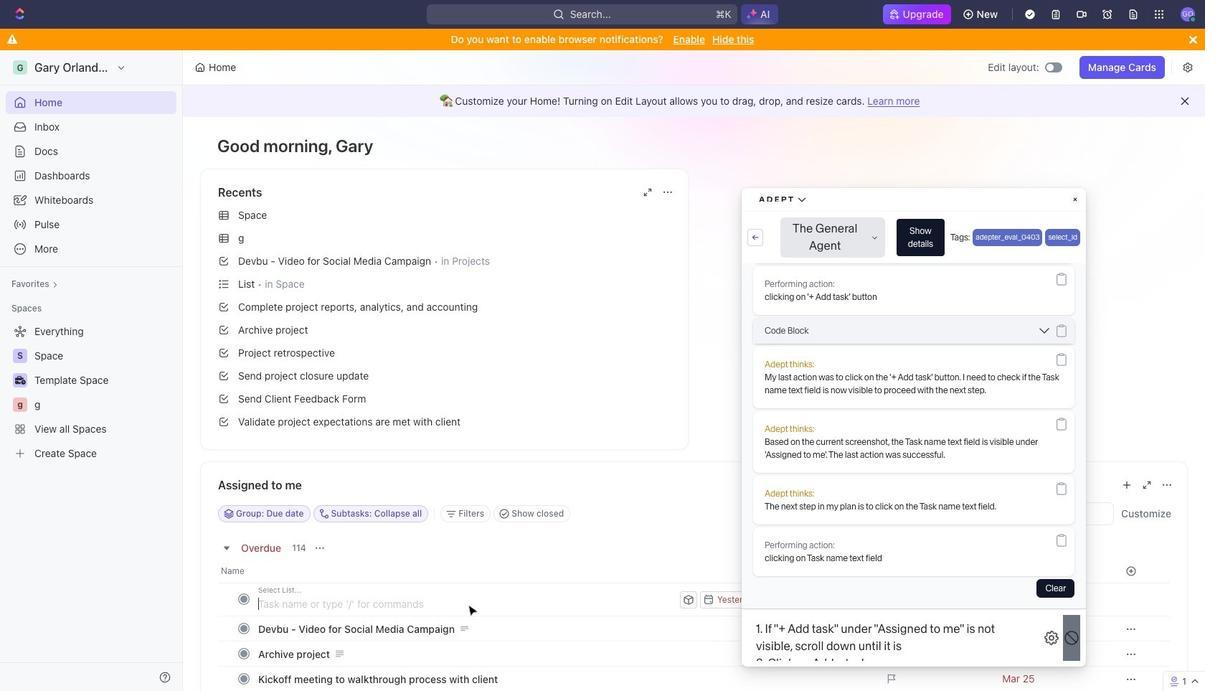 Task type: describe. For each thing, give the bounding box(es) containing it.
business time image
[[15, 376, 25, 385]]

Task name or type '/' for commands text field
[[258, 592, 677, 615]]

tree inside sidebar navigation
[[6, 320, 177, 465]]

sidebar navigation
[[0, 50, 186, 691]]



Task type: vqa. For each thing, say whether or not it's contained in the screenshot.
right the Small Client Projects
no



Task type: locate. For each thing, give the bounding box(es) containing it.
gary orlando's workspace, , element
[[13, 60, 27, 75]]

space, , element
[[13, 349, 27, 363]]

g, , element
[[13, 398, 27, 412]]

tree
[[6, 320, 177, 465]]

alert
[[183, 85, 1206, 117]]

Search tasks... text field
[[970, 503, 1114, 525]]



